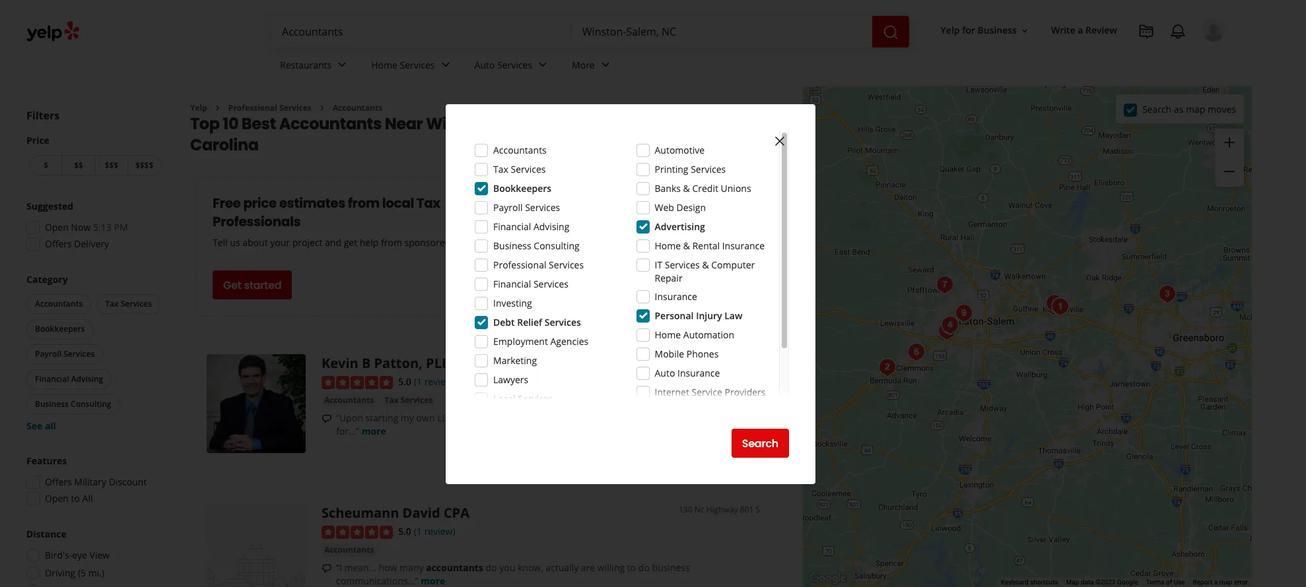 Task type: describe. For each thing, give the bounding box(es) containing it.
24 chevron down v2 image for home services
[[438, 57, 453, 73]]

services inside it services & computer repair
[[665, 259, 700, 271]]

now
[[71, 221, 91, 234]]

accountants right 16 chevron right v2 icon
[[333, 102, 383, 114]]

i inside that i could turn to for..."
[[687, 412, 690, 425]]

pm
[[114, 221, 128, 234]]

salisbury
[[717, 355, 751, 366]]

service
[[692, 386, 722, 399]]

north
[[559, 113, 604, 135]]

group containing category
[[24, 273, 164, 433]]

printing
[[655, 163, 689, 176]]

search button
[[732, 429, 789, 458]]

write a review
[[1051, 24, 1118, 37]]

yelp for yelp for business
[[941, 24, 960, 37]]

professional services inside search dialog
[[493, 259, 584, 271]]

0 horizontal spatial professional
[[228, 102, 277, 114]]

driving (5 mi.)
[[45, 567, 104, 580]]

review) for patton,
[[424, 376, 455, 389]]

0 vertical spatial from
[[348, 194, 380, 213]]

injury
[[696, 310, 722, 322]]

financial services
[[493, 278, 569, 291]]

payroll services inside search dialog
[[493, 201, 560, 214]]

accountants up "i
[[324, 545, 374, 556]]

"i mean... how many accountants
[[336, 562, 483, 575]]

professional inside search dialog
[[493, 259, 547, 271]]

16 chevron right v2 image
[[317, 103, 327, 113]]

services inside "link"
[[400, 59, 435, 71]]

debt relief services
[[493, 316, 581, 329]]

0 vertical spatial professional services
[[228, 102, 312, 114]]

own
[[416, 412, 435, 425]]

design
[[677, 201, 706, 214]]

consulting inside button
[[71, 399, 111, 410]]

local services
[[493, 393, 553, 406]]

cpa
[[444, 505, 470, 523]]

map for moves
[[1186, 103, 1206, 115]]

$ button
[[29, 155, 62, 176]]

financial inside 'financial advising' button
[[35, 374, 69, 385]]

accountants
[[426, 562, 483, 575]]

b for 860-
[[710, 355, 715, 366]]

yelp link
[[190, 102, 207, 114]]

24 chevron down v2 image for restaurants
[[334, 57, 350, 73]]

price group
[[26, 134, 164, 178]]

a for report
[[1214, 579, 1218, 587]]

map region
[[686, 24, 1306, 588]]

best
[[242, 113, 276, 135]]

search image
[[883, 24, 899, 40]]

offers for offers military discount
[[45, 476, 72, 489]]

(1 review) link for patton,
[[414, 375, 455, 389]]

h&r block image
[[934, 318, 960, 344]]

financial advising inside button
[[35, 374, 103, 385]]

©2023
[[1096, 579, 1116, 587]]

that i could turn to for..."
[[336, 412, 748, 438]]

home services link
[[361, 48, 464, 86]]

16 speech v2 image
[[322, 564, 332, 575]]

5:13
[[93, 221, 112, 234]]

(1 review) link for cpa
[[414, 525, 455, 539]]

see all
[[26, 420, 56, 433]]

all
[[82, 493, 93, 505]]

see all button
[[26, 420, 56, 433]]

1 vertical spatial accountants button
[[322, 394, 377, 408]]

(1 for cpa
[[414, 526, 422, 539]]

zoom in image
[[1222, 135, 1238, 150]]

1 my from the left
[[401, 412, 414, 425]]

search for search as map moves
[[1143, 103, 1172, 115]]

mean...
[[344, 562, 376, 575]]

communications..."
[[336, 575, 419, 588]]

services inside button
[[63, 349, 95, 360]]

5 star rating image for kevin
[[322, 377, 393, 390]]

do you know, actually are willing to do business communications..."
[[336, 562, 690, 588]]

know,
[[518, 562, 543, 575]]

yelp for yelp link
[[190, 102, 207, 114]]

shortcuts
[[1030, 579, 1058, 587]]

investing
[[493, 297, 532, 310]]

search as map moves
[[1143, 103, 1236, 115]]

130 nc highway 801 s
[[679, 505, 760, 516]]

1 do from the left
[[486, 562, 497, 575]]

web
[[655, 201, 674, 214]]

auto for auto insurance
[[655, 367, 675, 380]]

about
[[243, 237, 268, 249]]

$$$
[[105, 160, 118, 171]]

2 do from the left
[[639, 562, 650, 575]]

business inside search dialog
[[493, 240, 531, 252]]

2 vertical spatial accountants link
[[322, 544, 377, 557]]

professional services link
[[228, 102, 312, 114]]

financial advising inside search dialog
[[493, 221, 570, 233]]

accountants inside top 10 best accountants near winston-salem, north carolina
[[279, 113, 382, 135]]

unions
[[721, 182, 751, 195]]

kevin b patton, pllc
[[322, 355, 458, 373]]

group containing suggested
[[22, 200, 164, 255]]

are
[[581, 562, 595, 575]]

$$
[[74, 160, 83, 171]]

you
[[499, 562, 515, 575]]

business consulting inside button
[[35, 399, 111, 410]]

businesses.
[[453, 237, 503, 249]]

5.0 link for david
[[398, 525, 411, 539]]

0 vertical spatial tax services button
[[97, 295, 160, 314]]

near
[[385, 113, 423, 135]]

yelp for business button
[[936, 19, 1036, 43]]

0 vertical spatial insurance
[[722, 240, 765, 252]]

computer
[[712, 259, 755, 271]]

get
[[223, 278, 241, 293]]

offers for offers delivery
[[45, 238, 72, 250]]

payroll inside search dialog
[[493, 201, 523, 214]]

need
[[560, 412, 582, 425]]

to inside that i could turn to for..."
[[739, 412, 748, 425]]

16 chevron right v2 image
[[213, 103, 223, 113]]

recognized
[[495, 412, 542, 425]]

and
[[325, 237, 341, 249]]

0 horizontal spatial kevin b patton, pllc image
[[207, 355, 306, 454]]

user actions element
[[930, 17, 1244, 98]]

notifications image
[[1170, 24, 1186, 40]]

(1 review) for patton,
[[414, 376, 455, 389]]

salem,
[[501, 113, 556, 135]]

quickly
[[462, 412, 492, 425]]

group containing features
[[22, 455, 164, 510]]

report a map error link
[[1193, 579, 1248, 587]]

local
[[493, 393, 516, 406]]

& for rental
[[683, 240, 690, 252]]

130
[[679, 505, 693, 516]]

1 i from the left
[[457, 412, 460, 425]]

0 vertical spatial accountants button
[[26, 295, 91, 314]]

5 star rating image for scheumann
[[322, 526, 393, 540]]

bookkeepers inside search dialog
[[493, 182, 552, 195]]

web design
[[655, 201, 706, 214]]

suggested
[[26, 200, 73, 213]]

kevin
[[322, 355, 358, 373]]

carolina
[[190, 134, 259, 156]]

1 horizontal spatial from
[[381, 237, 402, 249]]

scheumann david cpa link
[[322, 505, 470, 523]]

open for open now 5:13 pm
[[45, 221, 69, 234]]

0 vertical spatial financial
[[493, 221, 531, 233]]

bookkeepers button
[[26, 320, 93, 339]]

write a review link
[[1046, 19, 1123, 43]]

it services & computer repair
[[655, 259, 755, 285]]

860-b salisbury st
[[694, 355, 760, 366]]

us
[[230, 237, 240, 249]]

16 chevron down v2 image
[[1020, 26, 1030, 36]]

driving
[[45, 567, 75, 580]]

bookkeepers inside button
[[35, 324, 85, 335]]

patton,
[[374, 355, 423, 373]]

advising inside button
[[71, 374, 103, 385]]

llc,
[[437, 412, 455, 425]]

free price estimates from local tax professionals image
[[657, 210, 723, 276]]

home for home automation
[[655, 329, 681, 341]]

$$$ button
[[95, 155, 128, 176]]

home services
[[371, 59, 435, 71]]

1 vertical spatial accountants link
[[322, 394, 377, 408]]

more
[[572, 59, 595, 71]]

tax inside search dialog
[[493, 163, 508, 176]]

s
[[756, 505, 760, 516]]

all
[[45, 420, 56, 433]]



Task type: vqa. For each thing, say whether or not it's contained in the screenshot.
Mobile Number
no



Task type: locate. For each thing, give the bounding box(es) containing it.
restaurants
[[280, 59, 332, 71]]

0 vertical spatial advising
[[534, 221, 570, 233]]

(1 review) down the pllc
[[414, 376, 455, 389]]

0 vertical spatial 5 star rating image
[[322, 377, 393, 390]]

5.0 for david
[[398, 526, 411, 539]]

cannon & company image
[[951, 300, 978, 327]]

0 horizontal spatial financial advising
[[35, 374, 103, 385]]

scheumann david cpa image
[[207, 505, 306, 588]]

payroll down "bookkeepers" button
[[35, 349, 61, 360]]

of
[[1166, 579, 1172, 587]]

business inside button
[[35, 399, 69, 410]]

2 review) from the top
[[424, 526, 455, 539]]

None search field
[[271, 16, 912, 48]]

0 horizontal spatial business
[[35, 399, 69, 410]]

payroll services up businesses.
[[493, 201, 560, 214]]

"i
[[336, 562, 342, 575]]

your
[[270, 237, 290, 249]]

1 vertical spatial to
[[71, 493, 80, 505]]

marketing
[[493, 355, 537, 367]]

0 horizontal spatial for
[[584, 412, 597, 425]]

0 horizontal spatial business consulting
[[35, 399, 111, 410]]

1 24 chevron down v2 image from the left
[[438, 57, 453, 73]]

0 vertical spatial professional
[[228, 102, 277, 114]]

5.0 link down scheumann david cpa
[[398, 525, 411, 539]]

auto services link
[[464, 48, 561, 86]]

employment
[[493, 336, 548, 348]]

open left all
[[45, 493, 69, 505]]

insurance up personal
[[655, 291, 697, 303]]

1 vertical spatial insurance
[[655, 291, 697, 303]]

auto inside business categories element
[[475, 59, 495, 71]]

google image
[[806, 571, 850, 588]]

a&c accounting services image
[[1041, 293, 1067, 319]]

1 horizontal spatial 24 chevron down v2 image
[[535, 57, 551, 73]]

i right llc,
[[457, 412, 460, 425]]

5.0 for b
[[398, 376, 411, 389]]

tax right local
[[417, 194, 440, 213]]

0 vertical spatial 5.0 link
[[398, 375, 411, 389]]

advising up financial services
[[534, 221, 570, 233]]

for left an
[[584, 412, 597, 425]]

1 horizontal spatial kevin b patton, pllc image
[[1048, 294, 1074, 320]]

highway
[[707, 505, 738, 516]]

1 vertical spatial 5.0 link
[[398, 525, 411, 539]]

1 vertical spatial auto
[[655, 367, 675, 380]]

business consulting up financial services
[[493, 240, 580, 252]]

google
[[1117, 579, 1138, 587]]

2 24 chevron down v2 image from the left
[[598, 57, 613, 73]]

for left 16 chevron down v2 image
[[962, 24, 975, 37]]

consulting up financial services
[[534, 240, 580, 252]]

financial advising up businesses.
[[493, 221, 570, 233]]

sponsored
[[405, 237, 451, 249]]

accountants down salem,
[[493, 144, 547, 157]]

payroll inside button
[[35, 349, 61, 360]]

price
[[243, 194, 277, 213]]

(1 review) link down the pllc
[[414, 375, 455, 389]]

5.0 up 'tax services' link
[[398, 376, 411, 389]]

advising inside search dialog
[[534, 221, 570, 233]]

24 chevron down v2 image right more
[[598, 57, 613, 73]]

financial
[[493, 221, 531, 233], [493, 278, 531, 291], [35, 374, 69, 385]]

0 vertical spatial home
[[371, 59, 398, 71]]

map
[[1066, 579, 1079, 587]]

a right the write
[[1078, 24, 1083, 37]]

1 horizontal spatial b
[[710, 355, 715, 366]]

consulting inside search dialog
[[534, 240, 580, 252]]

1 horizontal spatial i
[[687, 412, 690, 425]]

nc
[[695, 505, 704, 516]]

1 open from the top
[[45, 221, 69, 234]]

filters
[[26, 108, 60, 123]]

2 horizontal spatial tax services
[[493, 163, 546, 176]]

2 my from the left
[[544, 412, 558, 425]]

& left rental
[[683, 240, 690, 252]]

& inside it services & computer repair
[[702, 259, 709, 271]]

1 review) from the top
[[424, 376, 455, 389]]

rental
[[693, 240, 720, 252]]

1 vertical spatial 5 star rating image
[[322, 526, 393, 540]]

2 vertical spatial home
[[655, 329, 681, 341]]

discount
[[109, 476, 147, 489]]

(1 review) for cpa
[[414, 526, 455, 539]]

1 5.0 link from the top
[[398, 375, 411, 389]]

business categories element
[[269, 48, 1226, 86]]

0 horizontal spatial yelp
[[190, 102, 207, 114]]

my left need
[[544, 412, 558, 425]]

terms
[[1146, 579, 1165, 587]]

tax inside free price estimates from local tax professionals tell us about your project and get help from sponsored businesses.
[[417, 194, 440, 213]]

scheumann david cpa image
[[874, 354, 901, 381]]

b left salisbury
[[710, 355, 715, 366]]

home up it in the right of the page
[[655, 240, 681, 252]]

to left all
[[71, 493, 80, 505]]

from left local
[[348, 194, 380, 213]]

24 chevron down v2 image
[[438, 57, 453, 73], [598, 57, 613, 73]]

1 vertical spatial professional
[[493, 259, 547, 271]]

accountants inside search dialog
[[493, 144, 547, 157]]

advising up business consulting button
[[71, 374, 103, 385]]

home automation
[[655, 329, 734, 341]]

accountants up the ""upon" at left bottom
[[324, 395, 374, 406]]

accountants link right 16 chevron right v2 icon
[[333, 102, 383, 114]]

24 chevron down v2 image for auto services
[[535, 57, 551, 73]]

bird's-
[[45, 550, 72, 562]]

5.0 link for b
[[398, 375, 411, 389]]

5 star rating image
[[322, 377, 393, 390], [322, 526, 393, 540]]

1 b from the left
[[362, 355, 371, 373]]

search down the providers
[[742, 436, 779, 451]]

business left 16 chevron down v2 image
[[978, 24, 1017, 37]]

$$$$
[[135, 160, 153, 171]]

home for home & rental insurance
[[655, 240, 681, 252]]

offers military discount
[[45, 476, 147, 489]]

for
[[962, 24, 975, 37], [584, 412, 597, 425]]

an
[[599, 412, 610, 425]]

0 horizontal spatial do
[[486, 562, 497, 575]]

0 vertical spatial (1 review) link
[[414, 375, 455, 389]]

24 chevron down v2 image for more
[[598, 57, 613, 73]]

accountants up "bookkeepers" button
[[35, 299, 83, 310]]

auto for auto services
[[475, 59, 495, 71]]

2 5 star rating image from the top
[[322, 526, 393, 540]]

b
[[362, 355, 371, 373], [710, 355, 715, 366]]

consulting down 'financial advising' button
[[71, 399, 111, 410]]

providers
[[725, 386, 766, 399]]

map right as
[[1186, 103, 1206, 115]]

1 vertical spatial (1 review) link
[[414, 525, 455, 539]]

price
[[26, 134, 49, 147]]

financial up businesses.
[[493, 221, 531, 233]]

review)
[[424, 376, 455, 389], [424, 526, 455, 539]]

2 horizontal spatial business
[[978, 24, 1017, 37]]

1 vertical spatial consulting
[[71, 399, 111, 410]]

advising
[[534, 221, 570, 233], [71, 374, 103, 385]]

business consulting
[[493, 240, 580, 252], [35, 399, 111, 410]]

group
[[1215, 129, 1244, 187], [22, 200, 164, 255], [24, 273, 164, 433], [22, 455, 164, 510]]

payroll services inside payroll services button
[[35, 349, 95, 360]]

j ken elliott, cpa, pfs, cfp image
[[932, 272, 958, 298]]

write
[[1051, 24, 1076, 37]]

0 vertical spatial &
[[683, 182, 690, 195]]

from right help
[[381, 237, 402, 249]]

1 24 chevron down v2 image from the left
[[334, 57, 350, 73]]

1 horizontal spatial for
[[962, 24, 975, 37]]

auto up winston-
[[475, 59, 495, 71]]

close image
[[772, 133, 788, 149]]

phones
[[687, 348, 719, 361]]

bird's-eye view
[[45, 550, 110, 562]]

0 vertical spatial yelp
[[941, 24, 960, 37]]

tax services button
[[97, 295, 160, 314], [382, 394, 436, 408]]

zoom out image
[[1222, 164, 1238, 180]]

insurance up computer in the right top of the page
[[722, 240, 765, 252]]

24 chevron down v2 image inside auto services link
[[535, 57, 551, 73]]

0 vertical spatial open
[[45, 221, 69, 234]]

10
[[223, 113, 239, 135]]

business consulting down 'financial advising' button
[[35, 399, 111, 410]]

mi.)
[[88, 567, 104, 580]]

2 5.0 link from the top
[[398, 525, 411, 539]]

2 open from the top
[[45, 493, 69, 505]]

business inside 'button'
[[978, 24, 1017, 37]]

tax down salem,
[[493, 163, 508, 176]]

1 vertical spatial (1 review)
[[414, 526, 455, 539]]

2 (1 from the top
[[414, 526, 422, 539]]

2 24 chevron down v2 image from the left
[[535, 57, 551, 73]]

auto down "mobile"
[[655, 367, 675, 380]]

801
[[740, 505, 754, 516]]

to right willing
[[627, 562, 636, 575]]

david
[[403, 505, 440, 523]]

yelp right the search icon
[[941, 24, 960, 37]]

0 vertical spatial payroll services
[[493, 201, 560, 214]]

accountants button up "i
[[322, 544, 377, 557]]

b for kevin
[[362, 355, 371, 373]]

accountants button up the ""upon" at left bottom
[[322, 394, 377, 408]]

5 star rating image down scheumann
[[322, 526, 393, 540]]

personal
[[655, 310, 694, 322]]

i right that
[[687, 412, 690, 425]]

error
[[1234, 579, 1248, 587]]

1 vertical spatial from
[[381, 237, 402, 249]]

& left "credit"
[[683, 182, 690, 195]]

payroll up businesses.
[[493, 201, 523, 214]]

2 (1 review) from the top
[[414, 526, 455, 539]]

1 horizontal spatial bookkeepers
[[493, 182, 552, 195]]

review) down cpa
[[424, 526, 455, 539]]

1 vertical spatial map
[[1220, 579, 1233, 587]]

1 (1 from the top
[[414, 376, 422, 389]]

open down suggested
[[45, 221, 69, 234]]

offers down the now
[[45, 238, 72, 250]]

many
[[400, 562, 424, 575]]

0 vertical spatial payroll
[[493, 201, 523, 214]]

map for error
[[1220, 579, 1233, 587]]

home inside "link"
[[371, 59, 398, 71]]

0 horizontal spatial payroll services
[[35, 349, 95, 360]]

b right 'kevin'
[[362, 355, 371, 373]]

bookkeepers down salem,
[[493, 182, 552, 195]]

features
[[26, 455, 67, 468]]

home up "mobile"
[[655, 329, 681, 341]]

auto services
[[475, 59, 532, 71]]

0 vertical spatial to
[[739, 412, 748, 425]]

internet service providers
[[655, 386, 766, 399]]

(1 review) down david
[[414, 526, 455, 539]]

1 horizontal spatial auto
[[655, 367, 675, 380]]

0 vertical spatial auto
[[475, 59, 495, 71]]

0 vertical spatial business
[[978, 24, 1017, 37]]

search inside button
[[742, 436, 779, 451]]

open for open to all
[[45, 493, 69, 505]]

0 horizontal spatial map
[[1186, 103, 1206, 115]]

1 vertical spatial advising
[[71, 374, 103, 385]]

lindsay & gardner image
[[904, 339, 930, 366]]

keyboard
[[1001, 579, 1029, 587]]

internet
[[655, 386, 689, 399]]

1 vertical spatial tax services button
[[382, 394, 436, 408]]

yelp left 16 chevron right v2 image
[[190, 102, 207, 114]]

0 vertical spatial financial advising
[[493, 221, 570, 233]]

terms of use link
[[1146, 579, 1185, 587]]

view
[[90, 550, 110, 562]]

2 vertical spatial accountants button
[[322, 544, 377, 557]]

report
[[1193, 579, 1213, 587]]

1 horizontal spatial 24 chevron down v2 image
[[598, 57, 613, 73]]

could
[[692, 412, 716, 425]]

(1 review)
[[414, 376, 455, 389], [414, 526, 455, 539]]

(1
[[414, 376, 422, 389], [414, 526, 422, 539]]

(1 down david
[[414, 526, 422, 539]]

financial advising
[[493, 221, 570, 233], [35, 374, 103, 385]]

professional right 16 chevron right v2 image
[[228, 102, 277, 114]]

for inside 'button'
[[962, 24, 975, 37]]

accountants button up "bookkeepers" button
[[26, 295, 91, 314]]

(5
[[78, 567, 86, 580]]

debt
[[493, 316, 515, 329]]

0 horizontal spatial 24 chevron down v2 image
[[334, 57, 350, 73]]

scheumann david cpa
[[322, 505, 470, 523]]

kevin b patton, pllc image inside map region
[[1048, 294, 1074, 320]]

5.0 link down patton,
[[398, 375, 411, 389]]

distance
[[26, 528, 67, 541]]

"upon
[[336, 412, 363, 425]]

1 vertical spatial financial advising
[[35, 374, 103, 385]]

accountants link up the ""upon" at left bottom
[[322, 394, 377, 408]]

$$ button
[[62, 155, 95, 176]]

auto inside search dialog
[[655, 367, 675, 380]]

24 chevron down v2 image inside home services "link"
[[438, 57, 453, 73]]

0 vertical spatial review)
[[424, 376, 455, 389]]

0 horizontal spatial from
[[348, 194, 380, 213]]

financial up investing
[[493, 278, 531, 291]]

professional services up financial services
[[493, 259, 584, 271]]

2 vertical spatial tax services
[[385, 395, 433, 406]]

professional services left 16 chevron right v2 icon
[[228, 102, 312, 114]]

payroll services button
[[26, 345, 103, 365]]

1 vertical spatial open
[[45, 493, 69, 505]]

open now 5:13 pm
[[45, 221, 128, 234]]

0 vertical spatial kevin b patton, pllc image
[[1048, 294, 1074, 320]]

5.0
[[398, 376, 411, 389], [398, 526, 411, 539]]

review) for cpa
[[424, 526, 455, 539]]

offers up open to all
[[45, 476, 72, 489]]

1 horizontal spatial payroll services
[[493, 201, 560, 214]]

keyboard shortcuts button
[[1001, 579, 1058, 588]]

1 horizontal spatial consulting
[[534, 240, 580, 252]]

home
[[371, 59, 398, 71], [655, 240, 681, 252], [655, 329, 681, 341]]

& for credit
[[683, 182, 690, 195]]

tax up starting
[[385, 395, 399, 406]]

advertising
[[655, 221, 705, 233]]

0 horizontal spatial i
[[457, 412, 460, 425]]

tax services inside 'tax services' link
[[385, 395, 433, 406]]

business consulting button
[[26, 395, 120, 415]]

1 vertical spatial offers
[[45, 476, 72, 489]]

0 horizontal spatial a
[[1078, 24, 1083, 37]]

0 horizontal spatial tax services
[[105, 299, 152, 310]]

tax services link
[[382, 394, 436, 408]]

mobile phones
[[655, 348, 719, 361]]

0 vertical spatial offers
[[45, 238, 72, 250]]

1 horizontal spatial advising
[[534, 221, 570, 233]]

1 vertical spatial payroll
[[35, 349, 61, 360]]

$
[[44, 160, 48, 171]]

do left you
[[486, 562, 497, 575]]

0 vertical spatial (1 review)
[[414, 376, 455, 389]]

financial down payroll services button
[[35, 374, 69, 385]]

1 5 star rating image from the top
[[322, 377, 393, 390]]

business up all
[[35, 399, 69, 410]]

more link
[[362, 425, 386, 438]]

a for write
[[1078, 24, 1083, 37]]

yelp inside yelp for business 'button'
[[941, 24, 960, 37]]

1 vertical spatial bookkeepers
[[35, 324, 85, 335]]

kevin b patton, pllc image
[[1048, 294, 1074, 320], [207, 355, 306, 454]]

1 vertical spatial for
[[584, 412, 597, 425]]

review) down the pllc
[[424, 376, 455, 389]]

1 horizontal spatial business
[[493, 240, 531, 252]]

accountants down restaurants link
[[279, 113, 382, 135]]

business up financial services
[[493, 240, 531, 252]]

24 chevron down v2 image right auto services
[[535, 57, 551, 73]]

24 chevron down v2 image inside restaurants link
[[334, 57, 350, 73]]

1 (1 review) from the top
[[414, 376, 455, 389]]

1 horizontal spatial tax services button
[[382, 394, 436, 408]]

2 vertical spatial financial
[[35, 374, 69, 385]]

option group
[[22, 528, 164, 588]]

0 vertical spatial accountants link
[[333, 102, 383, 114]]

to right turn
[[739, 412, 748, 425]]

map left error
[[1220, 579, 1233, 587]]

option group containing distance
[[22, 528, 164, 588]]

search left as
[[1143, 103, 1172, 115]]

1 offers from the top
[[45, 238, 72, 250]]

1 vertical spatial tax services
[[105, 299, 152, 310]]

0 horizontal spatial search
[[742, 436, 779, 451]]

& down rental
[[702, 259, 709, 271]]

a.quarles cpa image
[[937, 312, 964, 338]]

0 vertical spatial search
[[1143, 103, 1172, 115]]

(1 review) link down david
[[414, 525, 455, 539]]

top
[[190, 113, 220, 135]]

accountants link up "i
[[322, 544, 377, 557]]

0 horizontal spatial to
[[71, 493, 80, 505]]

business consulting inside search dialog
[[493, 240, 580, 252]]

1 vertical spatial business
[[493, 240, 531, 252]]

1 vertical spatial &
[[683, 240, 690, 252]]

map
[[1186, 103, 1206, 115], [1220, 579, 1233, 587]]

tax down delivery
[[105, 299, 119, 310]]

1 5.0 from the top
[[398, 376, 411, 389]]

my down 'tax services' link
[[401, 412, 414, 425]]

2 offers from the top
[[45, 476, 72, 489]]

0 vertical spatial consulting
[[534, 240, 580, 252]]

5.0 down scheumann david cpa
[[398, 526, 411, 539]]

home up near on the left top
[[371, 59, 398, 71]]

open
[[45, 221, 69, 234], [45, 493, 69, 505]]

2 i from the left
[[687, 412, 690, 425]]

to inside do you know, actually are willing to do business communications..."
[[627, 562, 636, 575]]

scheumann
[[322, 505, 399, 523]]

free
[[213, 194, 241, 213]]

button & button cpa image
[[1155, 281, 1181, 307]]

24 chevron down v2 image right restaurants
[[334, 57, 350, 73]]

get started
[[223, 278, 282, 293]]

payroll services down "bookkeepers" button
[[35, 349, 95, 360]]

0 vertical spatial a
[[1078, 24, 1083, 37]]

(1 up 'tax services' link
[[414, 376, 422, 389]]

bookkeepers up payroll services button
[[35, 324, 85, 335]]

project
[[292, 237, 323, 249]]

search dialog
[[0, 0, 1306, 588]]

1 vertical spatial 5.0
[[398, 526, 411, 539]]

0 horizontal spatial 24 chevron down v2 image
[[438, 57, 453, 73]]

1 vertical spatial search
[[742, 436, 779, 451]]

use
[[1174, 579, 1185, 587]]

24 chevron down v2 image inside more link
[[598, 57, 613, 73]]

(1 for patton,
[[414, 376, 422, 389]]

suntercpa image
[[1042, 290, 1068, 317]]

24 chevron down v2 image
[[334, 57, 350, 73], [535, 57, 551, 73]]

banks
[[655, 182, 681, 195]]

willing
[[598, 562, 625, 575]]

1 horizontal spatial do
[[639, 562, 650, 575]]

financial advising down payroll services button
[[35, 374, 103, 385]]

do left business
[[639, 562, 650, 575]]

5 star rating image down 'kevin'
[[322, 377, 393, 390]]

0 horizontal spatial professional services
[[228, 102, 312, 114]]

1 (1 review) link from the top
[[414, 375, 455, 389]]

a
[[1078, 24, 1083, 37], [1214, 579, 1218, 587]]

2 5.0 from the top
[[398, 526, 411, 539]]

projects image
[[1139, 24, 1155, 40]]

my
[[401, 412, 414, 425], [544, 412, 558, 425]]

search for search
[[742, 436, 779, 451]]

1 horizontal spatial my
[[544, 412, 558, 425]]

how
[[379, 562, 397, 575]]

a right report
[[1214, 579, 1218, 587]]

860-
[[694, 355, 710, 366]]

2 vertical spatial insurance
[[678, 367, 720, 380]]

24 chevron down v2 image right home services
[[438, 57, 453, 73]]

payroll
[[493, 201, 523, 214], [35, 349, 61, 360]]

2 (1 review) link from the top
[[414, 525, 455, 539]]

home for home services
[[371, 59, 398, 71]]

16 speech v2 image
[[322, 414, 332, 425]]

1 horizontal spatial to
[[627, 562, 636, 575]]

1 horizontal spatial a
[[1214, 579, 1218, 587]]

0 horizontal spatial auto
[[475, 59, 495, 71]]

1 vertical spatial financial
[[493, 278, 531, 291]]

1 horizontal spatial professional services
[[493, 259, 584, 271]]

tax services inside search dialog
[[493, 163, 546, 176]]

2 b from the left
[[710, 355, 715, 366]]

professional up financial services
[[493, 259, 547, 271]]

insurance down 860-
[[678, 367, 720, 380]]



